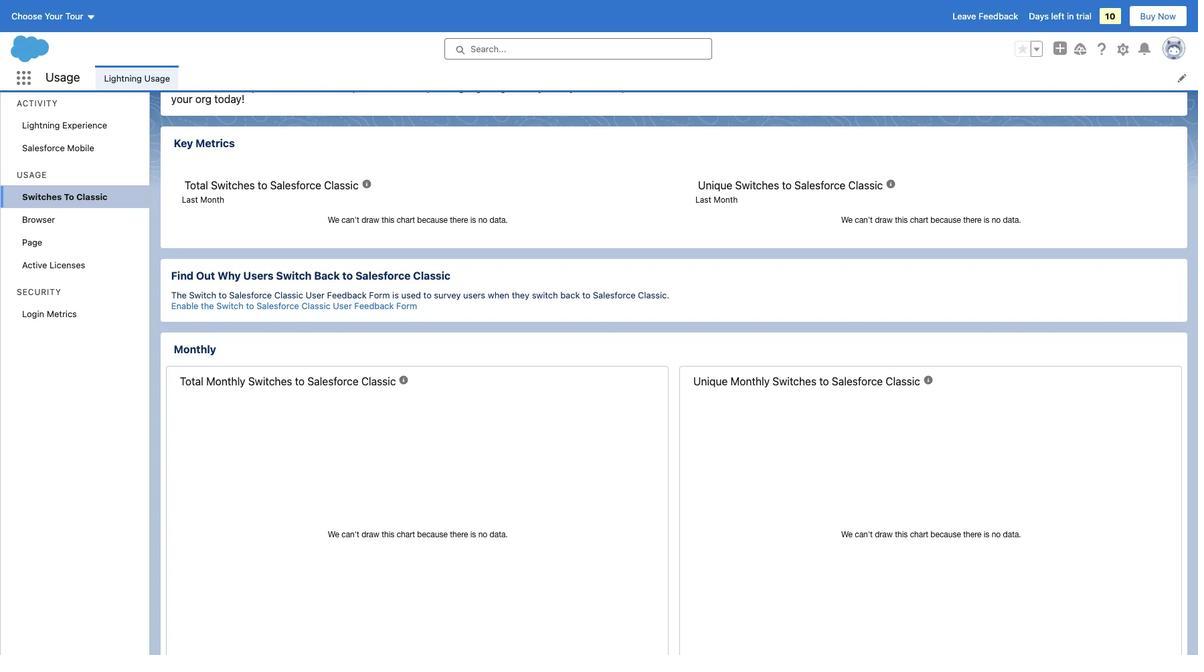 Task type: vqa. For each thing, say whether or not it's contained in the screenshot.
first Global Media (Sample) Link from the top of the Recently Viewed grid
no



Task type: describe. For each thing, give the bounding box(es) containing it.
browser
[[22, 214, 55, 225]]

a
[[344, 81, 350, 93]]

0 horizontal spatial form
[[369, 290, 390, 301]]

today!
[[214, 93, 245, 105]]

0 vertical spatial to
[[262, 23, 274, 35]]

back
[[561, 290, 580, 301]]

10
[[1106, 11, 1116, 21]]

feedback right leave
[[979, 11, 1019, 21]]

0 horizontal spatial to
[[64, 192, 74, 202]]

mobile
[[67, 143, 94, 153]]

report
[[417, 81, 447, 93]]

total for total switches to salesforce classic
[[185, 179, 208, 192]]

last for unique switches to salesforce classic
[[696, 195, 712, 205]]

when
[[488, 290, 510, 301]]

1 horizontal spatial user
[[333, 301, 352, 311]]

page
[[22, 237, 42, 248]]

search... button
[[445, 38, 713, 60]]

salesforce mobile
[[22, 143, 94, 153]]

why
[[218, 270, 241, 282]]

login
[[22, 309, 44, 319]]

tour
[[65, 11, 83, 21]]

how
[[547, 81, 567, 93]]

find
[[171, 270, 194, 282]]

lightning for usage
[[104, 73, 142, 83]]

usage inside "link"
[[144, 73, 170, 83]]

enable the switch to salesforce classic user feedback form link
[[171, 301, 417, 311]]

rollout
[[485, 69, 519, 81]]

lightning usage list
[[96, 66, 1199, 90]]

enable
[[171, 301, 199, 311]]

personalized
[[353, 81, 415, 93]]

the switch to salesforce classic user feedback form is used to survey users when they switch back to salesforce classic. enable the switch to salesforce classic user feedback form
[[171, 290, 670, 311]]

specialist
[[521, 69, 568, 81]]

leave feedback
[[953, 11, 1019, 21]]

0 horizontal spatial experience
[[62, 120, 107, 131]]

they
[[512, 290, 530, 301]]

receive
[[306, 81, 341, 93]]

lightning experience
[[22, 120, 107, 131]]

metrics for login metrics
[[47, 309, 77, 319]]

on
[[571, 69, 583, 81]]

last month for unique
[[696, 195, 738, 205]]

choose your tour button
[[11, 5, 96, 27]]

active
[[22, 260, 47, 271]]

users
[[243, 270, 274, 282]]

back
[[314, 270, 340, 282]]

leave
[[953, 11, 977, 21]]

total switches to salesforce classic
[[185, 179, 359, 192]]

to inside to learn more tips and tricks check out the lightning experience rollout specialist on trailhead or run the                      salesforce optimizer to receive a personalized report highlighting exactly how you can improve your org today!
[[294, 81, 303, 93]]

licenses
[[50, 260, 85, 271]]

out
[[343, 69, 359, 81]]

tricks
[[282, 69, 308, 81]]

search...
[[471, 44, 507, 54]]

switch down out
[[189, 290, 216, 301]]

unique for unique switches to salesforce classic
[[698, 179, 733, 192]]

total monthly switches to salesforce classic
[[180, 376, 396, 388]]

switch down why
[[216, 301, 244, 311]]

monthly for unique
[[731, 376, 770, 388]]

salesforce inside to learn more tips and tricks check out the lightning experience rollout specialist on trailhead or run the                      salesforce optimizer to receive a personalized report highlighting exactly how you can improve your org today!
[[190, 81, 241, 93]]

last month for total
[[182, 195, 224, 205]]

2 horizontal spatial the
[[362, 69, 378, 81]]

optimizer
[[244, 81, 291, 93]]

0 horizontal spatial the
[[171, 81, 187, 93]]

highlighting
[[450, 81, 507, 93]]

tips
[[240, 69, 258, 81]]

switch
[[532, 290, 558, 301]]

to learn more tips and tricks check out the lightning experience rollout specialist on trailhead or run the                      salesforce optimizer to receive a personalized report highlighting exactly how you can improve your org today!
[[171, 69, 662, 105]]



Task type: locate. For each thing, give the bounding box(es) containing it.
active licenses
[[22, 260, 85, 271]]

can
[[590, 81, 608, 93]]

the
[[362, 69, 378, 81], [171, 81, 187, 93], [201, 301, 214, 311]]

buy now
[[1141, 11, 1177, 21]]

lightning inside to learn more tips and tricks check out the lightning experience rollout specialist on trailhead or run the                      salesforce optimizer to receive a personalized report highlighting exactly how you can improve your org today!
[[380, 69, 426, 81]]

1 horizontal spatial lightning
[[104, 73, 142, 83]]

exactly
[[509, 81, 544, 93]]

feedback down the back
[[327, 290, 367, 301]]

and
[[261, 69, 279, 81]]

experience
[[428, 69, 482, 81], [62, 120, 107, 131]]

trial
[[1077, 11, 1092, 21]]

month down unique switches to salesforce classic
[[714, 195, 738, 205]]

the inside the switch to salesforce classic user feedback form is used to survey users when they switch back to salesforce classic. enable the switch to salesforce classic user feedback form
[[201, 301, 214, 311]]

1 horizontal spatial experience
[[428, 69, 482, 81]]

security
[[17, 287, 61, 297]]

1 horizontal spatial to
[[171, 69, 183, 81]]

1 vertical spatial metrics
[[47, 309, 77, 319]]

0 vertical spatial unique
[[698, 179, 733, 192]]

login metrics
[[22, 309, 77, 319]]

2 last from the left
[[696, 195, 712, 205]]

1 vertical spatial total
[[180, 376, 204, 388]]

to left learn
[[171, 69, 183, 81]]

now
[[1159, 11, 1177, 21]]

improve
[[610, 81, 649, 93]]

run
[[646, 69, 662, 81]]

monthly
[[174, 343, 216, 355], [206, 376, 246, 388], [731, 376, 770, 388]]

0 horizontal spatial last
[[182, 195, 198, 205]]

to
[[262, 23, 274, 35], [171, 69, 183, 81], [64, 192, 74, 202]]

metrics right key
[[196, 137, 235, 149]]

1 vertical spatial switches to classic
[[22, 192, 108, 202]]

0 horizontal spatial metrics
[[47, 309, 77, 319]]

last
[[182, 195, 198, 205], [696, 195, 712, 205]]

to down salesforce mobile
[[64, 192, 74, 202]]

days
[[1029, 11, 1049, 21]]

switch
[[276, 270, 312, 282], [189, 290, 216, 301], [216, 301, 244, 311]]

lightning usage logo image
[[171, 8, 203, 40]]

2 vertical spatial to
[[64, 192, 74, 202]]

user down find out why users switch back to salesforce classic
[[306, 290, 325, 301]]

choose your tour
[[11, 11, 83, 21]]

users
[[463, 290, 486, 301]]

0 vertical spatial experience
[[428, 69, 482, 81]]

buy now button
[[1129, 5, 1188, 27]]

usage up activity
[[46, 70, 80, 85]]

0 vertical spatial metrics
[[196, 137, 235, 149]]

total for total monthly switches to salesforce classic
[[180, 376, 204, 388]]

unique
[[698, 179, 733, 192], [694, 376, 728, 388]]

key metrics
[[174, 137, 235, 149]]

the right enable
[[201, 301, 214, 311]]

unique switches to salesforce classic
[[698, 179, 883, 192]]

metrics
[[196, 137, 235, 149], [47, 309, 77, 319]]

1 last from the left
[[182, 195, 198, 205]]

form
[[369, 290, 390, 301], [397, 301, 417, 311]]

2 horizontal spatial to
[[262, 23, 274, 35]]

last month
[[182, 195, 224, 205], [696, 195, 738, 205]]

user
[[306, 290, 325, 301], [333, 301, 352, 311]]

out
[[196, 270, 215, 282]]

used
[[401, 290, 421, 301]]

lightning
[[380, 69, 426, 81], [104, 73, 142, 83], [22, 120, 60, 131]]

form left survey
[[397, 301, 417, 311]]

find out why users switch back to salesforce classic
[[171, 270, 451, 282]]

metrics for key metrics
[[196, 137, 235, 149]]

learn
[[186, 69, 210, 81]]

lightning inside "link"
[[104, 73, 142, 83]]

usage left learn
[[144, 73, 170, 83]]

choose
[[11, 11, 42, 21]]

1 horizontal spatial last month
[[696, 195, 738, 205]]

0 vertical spatial switches to classic
[[211, 23, 314, 35]]

switches to classic
[[211, 23, 314, 35], [22, 192, 108, 202]]

to inside to learn more tips and tricks check out the lightning experience rollout specialist on trailhead or run the                      salesforce optimizer to receive a personalized report highlighting exactly how you can improve your org today!
[[171, 69, 183, 81]]

days left in trial
[[1029, 11, 1092, 21]]

1 vertical spatial experience
[[62, 120, 107, 131]]

usage down salesforce mobile
[[17, 170, 47, 180]]

salesforce
[[190, 81, 241, 93], [22, 143, 65, 153], [270, 179, 321, 192], [795, 179, 846, 192], [356, 270, 411, 282], [229, 290, 272, 301], [593, 290, 636, 301], [257, 301, 299, 311], [308, 376, 359, 388], [832, 376, 883, 388]]

unique monthly switches to salesforce classic
[[694, 376, 921, 388]]

your
[[171, 93, 193, 105]]

1 horizontal spatial the
[[201, 301, 214, 311]]

last for total switches to salesforce classic
[[182, 195, 198, 205]]

2 horizontal spatial lightning
[[380, 69, 426, 81]]

form left is
[[369, 290, 390, 301]]

0 horizontal spatial user
[[306, 290, 325, 301]]

the left org
[[171, 81, 187, 93]]

the
[[171, 290, 187, 301]]

your
[[45, 11, 63, 21]]

0 vertical spatial total
[[185, 179, 208, 192]]

left
[[1052, 11, 1065, 21]]

buy
[[1141, 11, 1156, 21]]

experience inside to learn more tips and tricks check out the lightning experience rollout specialist on trailhead or run the                      salesforce optimizer to receive a personalized report highlighting exactly how you can improve your org today!
[[428, 69, 482, 81]]

experience up the mobile
[[62, 120, 107, 131]]

or
[[633, 69, 643, 81]]

classic
[[277, 23, 314, 35], [324, 179, 359, 192], [849, 179, 883, 192], [76, 192, 108, 202], [413, 270, 451, 282], [274, 290, 303, 301], [302, 301, 331, 311], [362, 376, 396, 388], [886, 376, 921, 388]]

leave feedback link
[[953, 11, 1019, 21]]

month for total
[[200, 195, 224, 205]]

switches
[[211, 23, 259, 35], [211, 179, 255, 192], [736, 179, 780, 192], [22, 192, 62, 202], [248, 376, 292, 388], [773, 376, 817, 388]]

2 month from the left
[[714, 195, 738, 205]]

feedback
[[979, 11, 1019, 21], [327, 290, 367, 301], [355, 301, 394, 311]]

unique for unique monthly switches to salesforce classic
[[694, 376, 728, 388]]

metrics right login
[[47, 309, 77, 319]]

classic.
[[638, 290, 670, 301]]

0 horizontal spatial switches to classic
[[22, 192, 108, 202]]

org
[[196, 93, 212, 105]]

month
[[200, 195, 224, 205], [714, 195, 738, 205]]

lightning usage
[[104, 73, 170, 83]]

month for unique
[[714, 195, 738, 205]]

to up and at top left
[[262, 23, 274, 35]]

0 horizontal spatial lightning
[[22, 120, 60, 131]]

1 month from the left
[[200, 195, 224, 205]]

activity
[[17, 98, 58, 108]]

total
[[185, 179, 208, 192], [180, 376, 204, 388]]

check
[[311, 69, 340, 81]]

group
[[1015, 41, 1043, 57]]

feedback left used
[[355, 301, 394, 311]]

to
[[294, 81, 303, 93], [258, 179, 267, 192], [782, 179, 792, 192], [343, 270, 353, 282], [219, 290, 227, 301], [424, 290, 432, 301], [583, 290, 591, 301], [246, 301, 254, 311], [295, 376, 305, 388], [820, 376, 829, 388]]

experience down 'search...' in the top left of the page
[[428, 69, 482, 81]]

survey
[[434, 290, 461, 301]]

1 vertical spatial unique
[[694, 376, 728, 388]]

the right out
[[362, 69, 378, 81]]

user down the back
[[333, 301, 352, 311]]

1 horizontal spatial metrics
[[196, 137, 235, 149]]

month down key metrics
[[200, 195, 224, 205]]

lightning for experience
[[22, 120, 60, 131]]

lightning usage link
[[96, 66, 178, 90]]

1 horizontal spatial form
[[397, 301, 417, 311]]

trailhead
[[586, 69, 630, 81]]

1 horizontal spatial switches to classic
[[211, 23, 314, 35]]

is
[[392, 290, 399, 301]]

you
[[570, 81, 587, 93]]

key
[[174, 137, 193, 149]]

0 horizontal spatial month
[[200, 195, 224, 205]]

switch up enable the switch to salesforce classic user feedback form link
[[276, 270, 312, 282]]

more
[[213, 69, 238, 81]]

switches to classic up browser
[[22, 192, 108, 202]]

2 last month from the left
[[696, 195, 738, 205]]

monthly for total
[[206, 376, 246, 388]]

1 last month from the left
[[182, 195, 224, 205]]

1 vertical spatial to
[[171, 69, 183, 81]]

in
[[1067, 11, 1075, 21]]

switches to classic up and at top left
[[211, 23, 314, 35]]

0 horizontal spatial last month
[[182, 195, 224, 205]]

1 horizontal spatial month
[[714, 195, 738, 205]]

1 horizontal spatial last
[[696, 195, 712, 205]]



